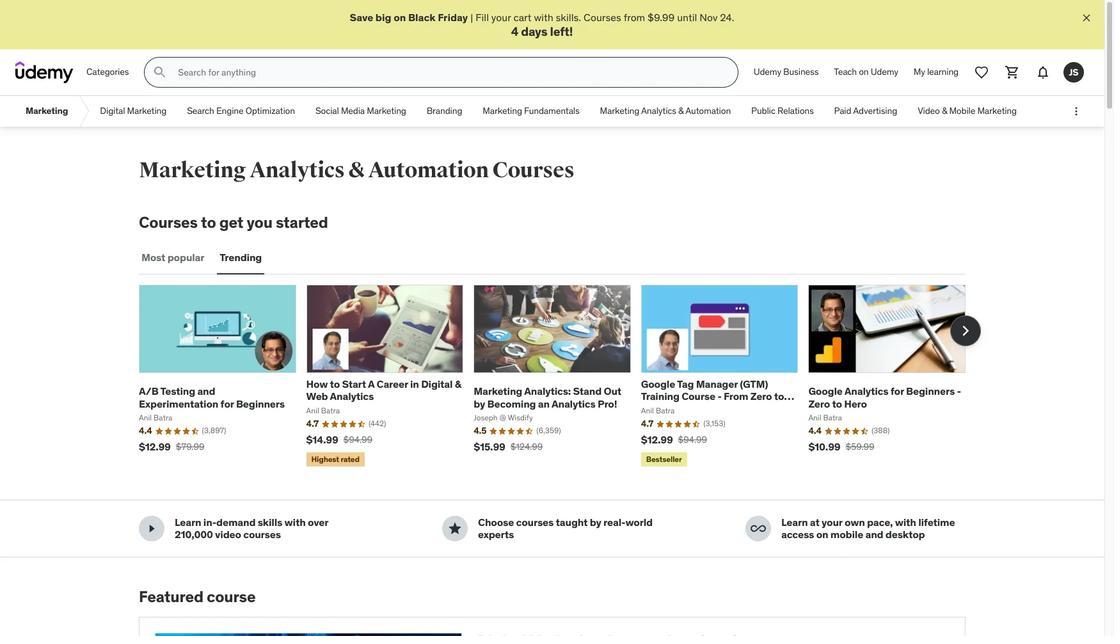 Task type: locate. For each thing, give the bounding box(es) containing it.
shopping cart with 0 items image
[[1005, 65, 1020, 80]]

with inside 'learn in-demand skills with over 210,000 video courses'
[[284, 516, 306, 529]]

on right teach
[[859, 66, 869, 78]]

1 horizontal spatial digital
[[421, 378, 453, 390]]

0 horizontal spatial medium image
[[144, 521, 159, 537]]

1 vertical spatial by
[[590, 516, 601, 529]]

learn inside 'learn in-demand skills with over 210,000 video courses'
[[175, 516, 201, 529]]

friday
[[438, 11, 468, 24]]

1 horizontal spatial automation
[[686, 105, 731, 117]]

on left 'mobile'
[[816, 528, 828, 541]]

0 horizontal spatial by
[[474, 397, 485, 410]]

from
[[724, 390, 748, 403]]

next image
[[955, 321, 976, 341]]

0 horizontal spatial beginners
[[236, 397, 285, 410]]

udemy left my
[[871, 66, 898, 78]]

branding
[[427, 105, 462, 117]]

learning
[[927, 66, 959, 78]]

2 medium image from the left
[[447, 521, 463, 537]]

0 horizontal spatial with
[[284, 516, 306, 529]]

1 horizontal spatial courses
[[516, 516, 554, 529]]

0 horizontal spatial your
[[491, 11, 511, 24]]

course
[[207, 587, 256, 607]]

career
[[377, 378, 408, 390]]

hero
[[844, 397, 867, 410], [641, 402, 664, 415]]

digital right in
[[421, 378, 453, 390]]

google analytics for beginners - zero to hero
[[808, 385, 961, 410]]

notifications image
[[1035, 65, 1051, 80]]

experimentation
[[139, 397, 218, 410]]

on
[[394, 11, 406, 24], [859, 66, 869, 78], [816, 528, 828, 541]]

1 horizontal spatial learn
[[781, 516, 808, 529]]

-
[[957, 385, 961, 398], [717, 390, 722, 403]]

1 horizontal spatial google
[[808, 385, 843, 398]]

1 horizontal spatial with
[[534, 11, 553, 24]]

my learning link
[[906, 57, 966, 88]]

by left becoming
[[474, 397, 485, 410]]

pro!
[[598, 397, 617, 410]]

with inside "learn at your own pace, with lifetime access on mobile and desktop"
[[895, 516, 916, 529]]

your right fill
[[491, 11, 511, 24]]

on right big
[[394, 11, 406, 24]]

and inside a/b testing and experimentation for beginners
[[197, 385, 215, 398]]

- left from
[[717, 390, 722, 403]]

1 vertical spatial your
[[822, 516, 843, 529]]

automation down branding link
[[368, 157, 489, 184]]

marketing analytics: stand out by becoming an analytics pro!
[[474, 385, 621, 410]]

google tag manager (gtm) training course - from zero to hero
[[641, 378, 784, 415]]

search engine optimization
[[187, 105, 295, 117]]

analytics:
[[524, 385, 571, 398]]

your
[[491, 11, 511, 24], [822, 516, 843, 529]]

automation
[[686, 105, 731, 117], [368, 157, 489, 184]]

with up days
[[534, 11, 553, 24]]

courses inside choose courses taught by real-world experts
[[516, 516, 554, 529]]

over
[[308, 516, 328, 529]]

own
[[845, 516, 865, 529]]

0 vertical spatial your
[[491, 11, 511, 24]]

1 medium image from the left
[[144, 521, 159, 537]]

by
[[474, 397, 485, 410], [590, 516, 601, 529]]

google
[[641, 378, 675, 390], [808, 385, 843, 398]]

featured course
[[139, 587, 256, 607]]

training
[[641, 390, 679, 403]]

0 horizontal spatial for
[[221, 397, 234, 410]]

1 horizontal spatial medium image
[[447, 521, 463, 537]]

video
[[215, 528, 241, 541]]

teach on udemy
[[834, 66, 898, 78]]

&
[[678, 105, 684, 117], [942, 105, 947, 117], [348, 157, 364, 184], [455, 378, 461, 390]]

1 horizontal spatial and
[[865, 528, 883, 541]]

0 vertical spatial and
[[197, 385, 215, 398]]

with inside "save big on black friday | fill your cart with skills. courses from $9.99 until nov 24. 4 days left!"
[[534, 11, 553, 24]]

most popular
[[141, 251, 204, 264]]

1 vertical spatial digital
[[421, 378, 453, 390]]

demand
[[216, 516, 256, 529]]

hero inside google tag manager (gtm) training course - from zero to hero
[[641, 402, 664, 415]]

digital
[[100, 105, 125, 117], [421, 378, 453, 390]]

0 horizontal spatial google
[[641, 378, 675, 390]]

public
[[751, 105, 775, 117]]

udemy
[[754, 66, 781, 78], [871, 66, 898, 78]]

started
[[276, 213, 328, 232]]

0 vertical spatial courses
[[584, 11, 621, 24]]

categories button
[[79, 57, 137, 88]]

marketing inside marketing analytics: stand out by becoming an analytics pro!
[[474, 385, 522, 398]]

1 horizontal spatial by
[[590, 516, 601, 529]]

0 vertical spatial automation
[[686, 105, 731, 117]]

24.
[[720, 11, 734, 24]]

marketing link
[[15, 96, 78, 127]]

big
[[376, 11, 391, 24]]

fundamentals
[[524, 105, 580, 117]]

and inside "learn at your own pace, with lifetime access on mobile and desktop"
[[865, 528, 883, 541]]

1 horizontal spatial beginners
[[906, 385, 955, 398]]

trending
[[220, 251, 262, 264]]

paid
[[834, 105, 851, 117]]

social media marketing link
[[305, 96, 416, 127]]

courses left from
[[584, 11, 621, 24]]

1 vertical spatial and
[[865, 528, 883, 541]]

analytics inside marketing analytics: stand out by becoming an analytics pro!
[[552, 397, 596, 410]]

popular
[[167, 251, 204, 264]]

medium image
[[751, 521, 766, 537]]

1 vertical spatial on
[[859, 66, 869, 78]]

courses up "most popular"
[[139, 213, 198, 232]]

analytics for marketing analytics & automation
[[641, 105, 676, 117]]

and right testing
[[197, 385, 215, 398]]

course
[[682, 390, 715, 403]]

for inside google analytics for beginners - zero to hero
[[891, 385, 904, 398]]

start
[[342, 378, 366, 390]]

your right at
[[822, 516, 843, 529]]

1 horizontal spatial zero
[[808, 397, 830, 410]]

0 horizontal spatial digital
[[100, 105, 125, 117]]

medium image
[[144, 521, 159, 537], [447, 521, 463, 537]]

1 learn from the left
[[175, 516, 201, 529]]

video & mobile marketing
[[918, 105, 1017, 117]]

how to start a career in digital & web analytics link
[[306, 378, 461, 403]]

1 horizontal spatial your
[[822, 516, 843, 529]]

learn
[[175, 516, 201, 529], [781, 516, 808, 529]]

2 horizontal spatial with
[[895, 516, 916, 529]]

at
[[810, 516, 820, 529]]

1 horizontal spatial courses
[[492, 157, 574, 184]]

0 horizontal spatial learn
[[175, 516, 201, 529]]

branding link
[[416, 96, 472, 127]]

public relations link
[[741, 96, 824, 127]]

google analytics for beginners - zero to hero link
[[808, 385, 961, 410]]

udemy business link
[[746, 57, 826, 88]]

medium image left the experts
[[447, 521, 463, 537]]

0 horizontal spatial automation
[[368, 157, 489, 184]]

google inside google tag manager (gtm) training course - from zero to hero
[[641, 378, 675, 390]]

1 horizontal spatial on
[[816, 528, 828, 541]]

0 vertical spatial digital
[[100, 105, 125, 117]]

your inside "save big on black friday | fill your cart with skills. courses from $9.99 until nov 24. 4 days left!"
[[491, 11, 511, 24]]

digital inside how to start a career in digital & web analytics
[[421, 378, 453, 390]]

2 horizontal spatial on
[[859, 66, 869, 78]]

in
[[410, 378, 419, 390]]

0 horizontal spatial courses
[[139, 213, 198, 232]]

learn inside "learn at your own pace, with lifetime access on mobile and desktop"
[[781, 516, 808, 529]]

0 horizontal spatial courses
[[243, 528, 281, 541]]

to
[[201, 213, 216, 232], [330, 378, 340, 390], [774, 390, 784, 403], [832, 397, 842, 410]]

on inside "save big on black friday | fill your cart with skills. courses from $9.99 until nov 24. 4 days left!"
[[394, 11, 406, 24]]

on inside teach on udemy link
[[859, 66, 869, 78]]

udemy left business at the right top of the page
[[754, 66, 781, 78]]

analytics inside google analytics for beginners - zero to hero
[[845, 385, 888, 398]]

2 learn from the left
[[781, 516, 808, 529]]

4
[[511, 24, 518, 39]]

beginners inside a/b testing and experimentation for beginners
[[236, 397, 285, 410]]

udemy image
[[15, 62, 74, 83]]

courses down marketing fundamentals link
[[492, 157, 574, 184]]

2 udemy from the left
[[871, 66, 898, 78]]

0 vertical spatial on
[[394, 11, 406, 24]]

until
[[677, 11, 697, 24]]

wishlist image
[[974, 65, 989, 80]]

1 vertical spatial automation
[[368, 157, 489, 184]]

2 horizontal spatial courses
[[584, 11, 621, 24]]

automation left the public on the right of the page
[[686, 105, 731, 117]]

digital right arrow pointing to subcategory menu links icon
[[100, 105, 125, 117]]

medium image for learn
[[144, 521, 159, 537]]

courses left taught
[[516, 516, 554, 529]]

udemy business
[[754, 66, 819, 78]]

$9.99
[[648, 11, 675, 24]]

1 horizontal spatial -
[[957, 385, 961, 398]]

for inside a/b testing and experimentation for beginners
[[221, 397, 234, 410]]

learn for learn in-demand skills with over 210,000 video courses
[[175, 516, 201, 529]]

learn left at
[[781, 516, 808, 529]]

analytics
[[641, 105, 676, 117], [250, 157, 345, 184], [845, 385, 888, 398], [330, 390, 374, 403], [552, 397, 596, 410]]

with left over
[[284, 516, 306, 529]]

by left real- on the right of the page
[[590, 516, 601, 529]]

social media marketing
[[315, 105, 406, 117]]

0 vertical spatial by
[[474, 397, 485, 410]]

0 horizontal spatial hero
[[641, 402, 664, 415]]

how
[[306, 378, 328, 390]]

0 horizontal spatial -
[[717, 390, 722, 403]]

access
[[781, 528, 814, 541]]

1 vertical spatial courses
[[492, 157, 574, 184]]

courses right video
[[243, 528, 281, 541]]

0 horizontal spatial and
[[197, 385, 215, 398]]

with right pace,
[[895, 516, 916, 529]]

1 horizontal spatial udemy
[[871, 66, 898, 78]]

more subcategory menu links image
[[1070, 105, 1083, 118]]

0 horizontal spatial zero
[[750, 390, 772, 403]]

0 horizontal spatial on
[[394, 11, 406, 24]]

medium image left '210,000'
[[144, 521, 159, 537]]

0 horizontal spatial udemy
[[754, 66, 781, 78]]

google inside google analytics for beginners - zero to hero
[[808, 385, 843, 398]]

1 horizontal spatial hero
[[844, 397, 867, 410]]

2 vertical spatial on
[[816, 528, 828, 541]]

(gtm)
[[740, 378, 768, 390]]

1 horizontal spatial for
[[891, 385, 904, 398]]

learn left in- at the bottom left of the page
[[175, 516, 201, 529]]

and right own
[[865, 528, 883, 541]]

beginners
[[906, 385, 955, 398], [236, 397, 285, 410]]

analytics inside how to start a career in digital & web analytics
[[330, 390, 374, 403]]

paid advertising link
[[824, 96, 908, 127]]

- down next icon on the bottom of page
[[957, 385, 961, 398]]

google for zero
[[808, 385, 843, 398]]

courses
[[584, 11, 621, 24], [492, 157, 574, 184], [139, 213, 198, 232]]



Task type: vqa. For each thing, say whether or not it's contained in the screenshot.
the left EFFECTIVE
no



Task type: describe. For each thing, give the bounding box(es) containing it.
fill
[[476, 11, 489, 24]]

out
[[604, 385, 621, 398]]

analytics for marketing analytics & automation courses
[[250, 157, 345, 184]]

skills
[[258, 516, 282, 529]]

nov
[[700, 11, 718, 24]]

submit search image
[[153, 65, 168, 80]]

a
[[368, 378, 374, 390]]

choose courses taught by real-world experts
[[478, 516, 653, 541]]

google for course
[[641, 378, 675, 390]]

black
[[408, 11, 436, 24]]

your inside "learn at your own pace, with lifetime access on mobile and desktop"
[[822, 516, 843, 529]]

marketing analytics & automation link
[[590, 96, 741, 127]]

categories
[[86, 66, 129, 78]]

digital marketing
[[100, 105, 166, 117]]

hero inside google analytics for beginners - zero to hero
[[844, 397, 867, 410]]

my learning
[[914, 66, 959, 78]]

learn for learn at your own pace, with lifetime access on mobile and desktop
[[781, 516, 808, 529]]

my
[[914, 66, 925, 78]]

save
[[350, 11, 373, 24]]

get
[[219, 213, 243, 232]]

& inside how to start a career in digital & web analytics
[[455, 378, 461, 390]]

by inside marketing analytics: stand out by becoming an analytics pro!
[[474, 397, 485, 410]]

by inside choose courses taught by real-world experts
[[590, 516, 601, 529]]

medium image for choose
[[447, 521, 463, 537]]

video
[[918, 105, 940, 117]]

marketing fundamentals
[[483, 105, 580, 117]]

becoming
[[487, 397, 536, 410]]

lifetime
[[918, 516, 955, 529]]

on inside "learn at your own pace, with lifetime access on mobile and desktop"
[[816, 528, 828, 541]]

most popular button
[[139, 243, 207, 273]]

courses to get you started
[[139, 213, 328, 232]]

Search for anything text field
[[176, 62, 722, 83]]

stand
[[573, 385, 602, 398]]

courses inside 'learn in-demand skills with over 210,000 video courses'
[[243, 528, 281, 541]]

arrow pointing to subcategory menu links image
[[78, 96, 90, 127]]

to inside google tag manager (gtm) training course - from zero to hero
[[774, 390, 784, 403]]

manager
[[696, 378, 738, 390]]

experts
[[478, 528, 514, 541]]

google tag manager (gtm) training course - from zero to hero link
[[641, 378, 794, 415]]

teach on udemy link
[[826, 57, 906, 88]]

automation for marketing analytics & automation courses
[[368, 157, 489, 184]]

optimization
[[245, 105, 295, 117]]

web
[[306, 390, 328, 403]]

testing
[[160, 385, 195, 398]]

a/b
[[139, 385, 158, 398]]

2 vertical spatial courses
[[139, 213, 198, 232]]

search engine optimization link
[[177, 96, 305, 127]]

in-
[[203, 516, 216, 529]]

desktop
[[886, 528, 925, 541]]

mobile
[[830, 528, 863, 541]]

js
[[1069, 66, 1079, 78]]

featured
[[139, 587, 203, 607]]

marketing fundamentals link
[[472, 96, 590, 127]]

a/b testing and experimentation for beginners
[[139, 385, 285, 410]]

close image
[[1080, 12, 1093, 24]]

zero inside google tag manager (gtm) training course - from zero to hero
[[750, 390, 772, 403]]

mobile
[[949, 105, 975, 117]]

marketing analytics & automation courses
[[139, 157, 574, 184]]

zero inside google analytics for beginners - zero to hero
[[808, 397, 830, 410]]

to inside how to start a career in digital & web analytics
[[330, 378, 340, 390]]

advertising
[[853, 105, 897, 117]]

skills.
[[556, 11, 581, 24]]

learn at your own pace, with lifetime access on mobile and desktop
[[781, 516, 955, 541]]

marketing analytics: stand out by becoming an analytics pro! link
[[474, 385, 621, 410]]

teach
[[834, 66, 857, 78]]

an
[[538, 397, 550, 410]]

business
[[783, 66, 819, 78]]

- inside google tag manager (gtm) training course - from zero to hero
[[717, 390, 722, 403]]

js link
[[1058, 57, 1089, 88]]

trending button
[[217, 243, 264, 273]]

days
[[521, 24, 547, 39]]

beginners inside google analytics for beginners - zero to hero
[[906, 385, 955, 398]]

to inside google analytics for beginners - zero to hero
[[832, 397, 842, 410]]

how to start a career in digital & web analytics
[[306, 378, 461, 403]]

carousel element
[[139, 285, 981, 469]]

you
[[247, 213, 273, 232]]

most
[[141, 251, 165, 264]]

public relations
[[751, 105, 814, 117]]

marketing analytics & automation
[[600, 105, 731, 117]]

paid advertising
[[834, 105, 897, 117]]

analytics for google analytics for beginners - zero to hero
[[845, 385, 888, 398]]

social
[[315, 105, 339, 117]]

relations
[[777, 105, 814, 117]]

cart
[[513, 11, 531, 24]]

from
[[624, 11, 645, 24]]

world
[[625, 516, 653, 529]]

left!
[[550, 24, 573, 39]]

courses inside "save big on black friday | fill your cart with skills. courses from $9.99 until nov 24. 4 days left!"
[[584, 11, 621, 24]]

search
[[187, 105, 214, 117]]

digital marketing link
[[90, 96, 177, 127]]

taught
[[556, 516, 588, 529]]

real-
[[603, 516, 625, 529]]

210,000
[[175, 528, 213, 541]]

save big on black friday | fill your cart with skills. courses from $9.99 until nov 24. 4 days left!
[[350, 11, 734, 39]]

tag
[[677, 378, 694, 390]]

- inside google analytics for beginners - zero to hero
[[957, 385, 961, 398]]

a/b testing and experimentation for beginners link
[[139, 385, 285, 410]]

automation for marketing analytics & automation
[[686, 105, 731, 117]]

1 udemy from the left
[[754, 66, 781, 78]]

pace,
[[867, 516, 893, 529]]



